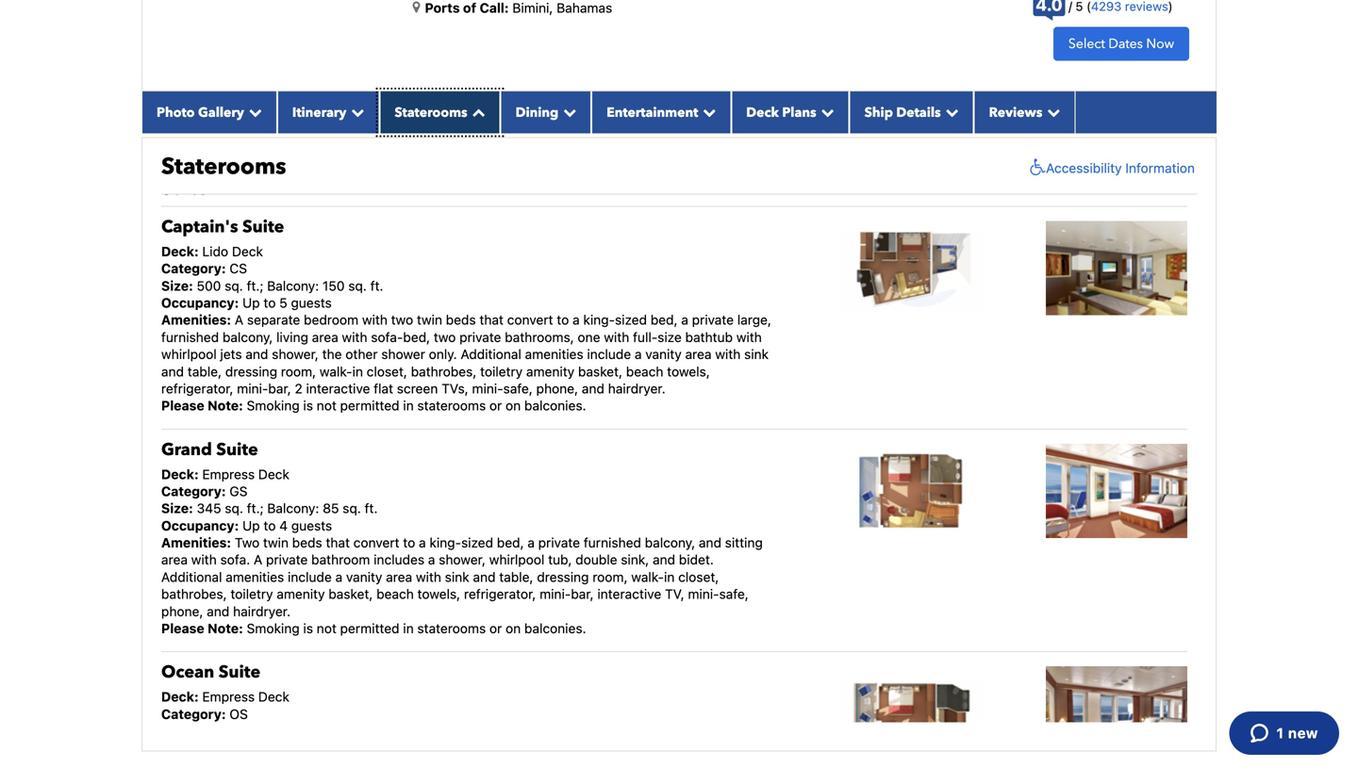 Task type: locate. For each thing, give the bounding box(es) containing it.
balcony: up 4
[[267, 501, 319, 517]]

2 empress from the top
[[202, 690, 255, 705]]

1 category: from the top
[[161, 261, 226, 277]]

room, down double
[[593, 570, 628, 585]]

1 vertical spatial balcony,
[[645, 535, 696, 551]]

1 horizontal spatial chevron down image
[[1043, 105, 1061, 119]]

1 deck: from the top
[[161, 244, 199, 259]]

that
[[480, 312, 504, 328], [326, 535, 350, 551]]

1 horizontal spatial that
[[480, 312, 504, 328]]

shower, inside a separate bedroom with two twin beds that convert to a king-sized bed, a private large, furnished balcony, living area with sofa-bed, two private bathrooms, one with full-size bathtub with whirlpool jets and shower, the other shower only. additional amenities include a vanity area with sink and table, dressing room, walk-in closet, bathrobes, toiletry amenity basket, beach towels, refrigerator, mini-bar, 2 interactive flat screen tvs, mini-safe, phone, and hairdryer. please note: smoking is not permitted in staterooms or on balconies.
[[272, 347, 319, 362]]

phone, inside a separate bedroom with two twin beds that convert to a king-sized bed, a private large, furnished balcony, living area with sofa-bed, two private bathrooms, one with full-size bathtub with whirlpool jets and shower, the other shower only. additional amenities include a vanity area with sink and table, dressing room, walk-in closet, bathrobes, toiletry amenity basket, beach towels, refrigerator, mini-bar, 2 interactive flat screen tvs, mini-safe, phone, and hairdryer. please note: smoking is not permitted in staterooms or on balconies.
[[536, 381, 578, 397]]

up inside category: gs size: 345 sq. ft.; balcony: 85 sq. ft. occupancy: up to 4 guests amenities:
[[243, 518, 260, 534]]

1 vertical spatial cabin image for empress deck deck on carnival liberty image
[[1046, 667, 1188, 762]]

with down large,
[[737, 330, 762, 345]]

additional
[[461, 347, 522, 362], [161, 570, 222, 585]]

toiletry inside two twin beds that convert to a king-sized bed, a private furnished balcony, and sitting area with sofa. a private bathroom includes a shower, whirlpool tub, double sink, and bidet. additional amenities include a vanity area with sink and table, dressing room, walk-in closet, bathrobes, toiletry amenity basket, beach towels, refrigerator, mini-bar, interactive tv, mini-safe, phone, and hairdryer. please note: smoking is not permitted in staterooms or on balconies.
[[231, 587, 273, 603]]

ocean suite deck: empress deck category: os 275 sq. ft.; balcony: 65 sq. ft. up to 3 guests
[[161, 662, 376, 757]]

balcony, up bidet.
[[645, 535, 696, 551]]

safe,
[[503, 381, 533, 397], [719, 587, 749, 603]]

0 horizontal spatial twin
[[263, 535, 289, 551]]

guests for grand suite
[[291, 518, 332, 534]]

amenities: down 345
[[161, 535, 231, 551]]

0 vertical spatial bed,
[[651, 312, 678, 328]]

private up bathtub
[[692, 312, 734, 328]]

interactive down the
[[306, 381, 370, 397]]

closet, inside a separate bedroom with two twin beds that convert to a king-sized bed, a private large, furnished balcony, living area with sofa-bed, two private bathrooms, one with full-size bathtub with whirlpool jets and shower, the other shower only. additional amenities include a vanity area with sink and table, dressing room, walk-in closet, bathrobes, toiletry amenity basket, beach towels, refrigerator, mini-bar, 2 interactive flat screen tvs, mini-safe, phone, and hairdryer. please note: smoking is not permitted in staterooms or on balconies.
[[367, 364, 407, 380]]

0 vertical spatial toiletry
[[480, 364, 523, 380]]

2 smoking from the top
[[247, 621, 300, 637]]

beach down full-
[[626, 364, 664, 380]]

chevron down image left entertainment
[[559, 105, 577, 119]]

chevron down image inside entertainment dropdown button
[[698, 105, 716, 119]]

1 horizontal spatial refrigerator,
[[464, 587, 536, 603]]

1 vertical spatial hairdryer.
[[233, 604, 291, 620]]

2 note: from the top
[[208, 621, 243, 637]]

phone, up ocean
[[161, 604, 203, 620]]

chevron down image inside dining dropdown button
[[559, 105, 577, 119]]

0 horizontal spatial convert
[[354, 535, 400, 551]]

gallery
[[198, 104, 244, 122]]

bathrobes, down sofa.
[[161, 587, 227, 603]]

to inside two twin beds that convert to a king-sized bed, a private furnished balcony, and sitting area with sofa. a private bathroom includes a shower, whirlpool tub, double sink, and bidet. additional amenities include a vanity area with sink and table, dressing room, walk-in closet, bathrobes, toiletry amenity basket, beach towels, refrigerator, mini-bar, interactive tv, mini-safe, phone, and hairdryer. please note: smoking is not permitted in staterooms or on balconies.
[[403, 535, 415, 551]]

and
[[246, 347, 268, 362], [161, 364, 184, 380], [582, 381, 605, 397], [699, 535, 722, 551], [653, 553, 676, 568], [473, 570, 496, 585], [207, 604, 230, 620]]

0 vertical spatial ft.
[[370, 278, 384, 294]]

1 vertical spatial furnished
[[584, 535, 642, 551]]

2 category: from the top
[[161, 484, 226, 500]]

1 note: from the top
[[208, 398, 243, 414]]

2 cabin image for empress deck deck on carnival liberty image from the top
[[1046, 667, 1188, 762]]

ft. right 150
[[370, 278, 384, 294]]

empress inside 'ocean suite deck: empress deck category: os 275 sq. ft.; balcony: 65 sq. ft. up to 3 guests'
[[202, 690, 255, 705]]

table, inside two twin beds that convert to a king-sized bed, a private furnished balcony, and sitting area with sofa. a private bathroom includes a shower, whirlpool tub, double sink, and bidet. additional amenities include a vanity area with sink and table, dressing room, walk-in closet, bathrobes, toiletry amenity basket, beach towels, refrigerator, mini-bar, interactive tv, mini-safe, phone, and hairdryer. please note: smoking is not permitted in staterooms or on balconies.
[[499, 570, 534, 585]]

1 vertical spatial empress
[[202, 690, 255, 705]]

beds inside two twin beds that convert to a king-sized bed, a private furnished balcony, and sitting area with sofa. a private bathroom includes a shower, whirlpool tub, double sink, and bidet. additional amenities include a vanity area with sink and table, dressing room, walk-in closet, bathrobes, toiletry amenity basket, beach towels, refrigerator, mini-bar, interactive tv, mini-safe, phone, and hairdryer. please note: smoking is not permitted in staterooms or on balconies.
[[292, 535, 322, 551]]

refrigerator,
[[161, 381, 233, 397], [464, 587, 536, 603]]

in
[[352, 364, 363, 380], [403, 398, 414, 414], [664, 570, 675, 585], [403, 621, 414, 637]]

size: left 500
[[161, 278, 193, 294]]

bathrobes,
[[411, 364, 477, 380], [161, 587, 227, 603]]

1 vertical spatial or
[[490, 621, 502, 637]]

smoking down sofa.
[[247, 621, 300, 637]]

0 horizontal spatial towels,
[[418, 587, 461, 603]]

0 vertical spatial that
[[480, 312, 504, 328]]

please
[[161, 398, 204, 414], [161, 621, 204, 637]]

ft.; inside category: gs size: 345 sq. ft.; balcony: 85 sq. ft. occupancy: up to 4 guests amenities:
[[247, 501, 264, 517]]

cabin image for lido deck deck on carnival liberty image
[[1046, 221, 1188, 316]]

1 horizontal spatial additional
[[461, 347, 522, 362]]

suite up the gs
[[216, 439, 258, 462]]

guests down the 65 at the left of the page
[[291, 741, 332, 757]]

shower, down living
[[272, 347, 319, 362]]

3 guests from the top
[[291, 741, 332, 757]]

shower,
[[272, 347, 319, 362], [439, 553, 486, 568]]

2 size: from the top
[[161, 501, 193, 517]]

up up two
[[243, 518, 260, 534]]

please inside a separate bedroom with two twin beds that convert to a king-sized bed, a private large, furnished balcony, living area with sofa-bed, two private bathrooms, one with full-size bathtub with whirlpool jets and shower, the other shower only. additional amenities include a vanity area with sink and table, dressing room, walk-in closet, bathrobes, toiletry amenity basket, beach towels, refrigerator, mini-bar, 2 interactive flat screen tvs, mini-safe, phone, and hairdryer. please note: smoking is not permitted in staterooms or on balconies.
[[161, 398, 204, 414]]

deck up category: gs size: 345 sq. ft.; balcony: 85 sq. ft. occupancy: up to 4 guests amenities:
[[258, 467, 290, 482]]

1 or from the top
[[490, 398, 502, 414]]

hairdryer. down sofa.
[[233, 604, 291, 620]]

1 size: from the top
[[161, 278, 193, 294]]

category: up 500
[[161, 261, 226, 277]]

balcony, inside two twin beds that convert to a king-sized bed, a private furnished balcony, and sitting area with sofa. a private bathroom includes a shower, whirlpool tub, double sink, and bidet. additional amenities include a vanity area with sink and table, dressing room, walk-in closet, bathrobes, toiletry amenity basket, beach towels, refrigerator, mini-bar, interactive tv, mini-safe, phone, and hairdryer. please note: smoking is not permitted in staterooms or on balconies.
[[645, 535, 696, 551]]

not down the
[[317, 398, 337, 414]]

1 horizontal spatial amenity
[[526, 364, 575, 380]]

guests
[[291, 295, 332, 311], [291, 518, 332, 534], [291, 741, 332, 757]]

ship
[[865, 104, 893, 122]]

to up "bathrooms,"
[[557, 312, 569, 328]]

2 chevron down image from the left
[[1043, 105, 1061, 119]]

1 horizontal spatial twin
[[417, 312, 442, 328]]

0 horizontal spatial bathrobes,
[[161, 587, 227, 603]]

chevron down image left ship
[[817, 105, 835, 119]]

deck:
[[161, 244, 199, 259], [161, 467, 199, 482], [161, 690, 199, 705]]

accessibility information link
[[1026, 158, 1195, 177]]

2 not from the top
[[317, 621, 337, 637]]

other
[[346, 347, 378, 362]]

1 horizontal spatial balcony,
[[645, 535, 696, 551]]

category: inside 'ocean suite deck: empress deck category: os 275 sq. ft.; balcony: 65 sq. ft. up to 3 guests'
[[161, 707, 226, 723]]

hairdryer.
[[608, 381, 666, 397], [233, 604, 291, 620]]

closet,
[[367, 364, 407, 380], [679, 570, 719, 585]]

amenity inside a separate bedroom with two twin beds that convert to a king-sized bed, a private large, furnished balcony, living area with sofa-bed, two private bathrooms, one with full-size bathtub with whirlpool jets and shower, the other shower only. additional amenities include a vanity area with sink and table, dressing room, walk-in closet, bathrobes, toiletry amenity basket, beach towels, refrigerator, mini-bar, 2 interactive flat screen tvs, mini-safe, phone, and hairdryer. please note: smoking is not permitted in staterooms or on balconies.
[[526, 364, 575, 380]]

to up includes
[[403, 535, 415, 551]]

vanity inside two twin beds that convert to a king-sized bed, a private furnished balcony, and sitting area with sofa. a private bathroom includes a shower, whirlpool tub, double sink, and bidet. additional amenities include a vanity area with sink and table, dressing room, walk-in closet, bathrobes, toiletry amenity basket, beach towels, refrigerator, mini-bar, interactive tv, mini-safe, phone, and hairdryer. please note: smoking is not permitted in staterooms or on balconies.
[[346, 570, 382, 585]]

select          dates now link
[[1054, 27, 1190, 61]]

1 vertical spatial deck:
[[161, 467, 199, 482]]

2 vertical spatial ft.
[[363, 724, 376, 740]]

size: left 345
[[161, 501, 193, 517]]

0 horizontal spatial furnished
[[161, 330, 219, 345]]

amenity
[[526, 364, 575, 380], [277, 587, 325, 603]]

guests up bedroom
[[291, 295, 332, 311]]

3
[[279, 741, 288, 757]]

convert up includes
[[354, 535, 400, 551]]

1 vertical spatial not
[[317, 621, 337, 637]]

2 vertical spatial bed,
[[497, 535, 524, 551]]

beach
[[626, 364, 664, 380], [377, 587, 414, 603]]

2 is from the top
[[303, 621, 313, 637]]

furnished down 500
[[161, 330, 219, 345]]

tv,
[[665, 587, 685, 603]]

ft.;
[[247, 278, 264, 294], [247, 501, 264, 517], [245, 724, 262, 740]]

is inside a separate bedroom with two twin beds that convert to a king-sized bed, a private large, furnished balcony, living area with sofa-bed, two private bathrooms, one with full-size bathtub with whirlpool jets and shower, the other shower only. additional amenities include a vanity area with sink and table, dressing room, walk-in closet, bathrobes, toiletry amenity basket, beach towels, refrigerator, mini-bar, 2 interactive flat screen tvs, mini-safe, phone, and hairdryer. please note: smoking is not permitted in staterooms or on balconies.
[[303, 398, 313, 414]]

1 vertical spatial staterooms
[[417, 621, 486, 637]]

that inside a separate bedroom with two twin beds that convert to a king-sized bed, a private large, furnished balcony, living area with sofa-bed, two private bathrooms, one with full-size bathtub with whirlpool jets and shower, the other shower only. additional amenities include a vanity area with sink and table, dressing room, walk-in closet, bathrobes, toiletry amenity basket, beach towels, refrigerator, mini-bar, 2 interactive flat screen tvs, mini-safe, phone, and hairdryer. please note: smoking is not permitted in staterooms or on balconies.
[[480, 312, 504, 328]]

0 vertical spatial include
[[587, 347, 631, 362]]

full-
[[633, 330, 658, 345]]

additional right the only.
[[461, 347, 522, 362]]

please up ocean
[[161, 621, 204, 637]]

deck: for ocean
[[161, 690, 199, 705]]

is down bathroom
[[303, 621, 313, 637]]

345
[[197, 501, 221, 517]]

staterooms button
[[380, 91, 501, 133]]

2 staterooms from the top
[[417, 621, 486, 637]]

chevron up image
[[468, 105, 486, 119]]

now
[[1147, 35, 1175, 53]]

twin down 4
[[263, 535, 289, 551]]

chevron down image
[[244, 105, 262, 119], [347, 105, 365, 119], [698, 105, 716, 119], [817, 105, 835, 119], [941, 105, 959, 119]]

private
[[692, 312, 734, 328], [460, 330, 501, 345], [538, 535, 580, 551], [266, 553, 308, 568]]

2 permitted from the top
[[340, 621, 400, 637]]

cabin image for empress deck deck on carnival liberty image for ocean suite
[[1046, 667, 1188, 762]]

category: gs size: 345 sq. ft.; balcony: 85 sq. ft. occupancy: up to 4 guests amenities:
[[161, 484, 378, 551]]

chevron down image up wheelchair 'icon'
[[1043, 105, 1061, 119]]

dining
[[516, 104, 559, 122]]

1 horizontal spatial bathrobes,
[[411, 364, 477, 380]]

1 smoking from the top
[[247, 398, 300, 414]]

in down includes
[[403, 621, 414, 637]]

chevron down image inside deck plans dropdown button
[[817, 105, 835, 119]]

balconies. inside a separate bedroom with two twin beds that convert to a king-sized bed, a private large, furnished balcony, living area with sofa-bed, two private bathrooms, one with full-size bathtub with whirlpool jets and shower, the other shower only. additional amenities include a vanity area with sink and table, dressing room, walk-in closet, bathrobes, toiletry amenity basket, beach towels, refrigerator, mini-bar, 2 interactive flat screen tvs, mini-safe, phone, and hairdryer. please note: smoking is not permitted in staterooms or on balconies.
[[525, 398, 586, 414]]

2 or from the top
[[490, 621, 502, 637]]

deck: inside grand suite deck: empress deck
[[161, 467, 199, 482]]

0 vertical spatial vanity
[[646, 347, 682, 362]]

sink
[[745, 347, 769, 362], [445, 570, 470, 585]]

65
[[321, 724, 338, 740]]

1 staterooms from the top
[[417, 398, 486, 414]]

in up tv,
[[664, 570, 675, 585]]

entertainment button
[[592, 91, 731, 133]]

is
[[303, 398, 313, 414], [303, 621, 313, 637]]

whirlpool inside a separate bedroom with two twin beds that convert to a king-sized bed, a private large, furnished balcony, living area with sofa-bed, two private bathrooms, one with full-size bathtub with whirlpool jets and shower, the other shower only. additional amenities include a vanity area with sink and table, dressing room, walk-in closet, bathrobes, toiletry amenity basket, beach towels, refrigerator, mini-bar, 2 interactive flat screen tvs, mini-safe, phone, and hairdryer. please note: smoking is not permitted in staterooms or on balconies.
[[161, 347, 217, 362]]

is down living
[[303, 398, 313, 414]]

1 amenities: from the top
[[161, 312, 231, 328]]

1 horizontal spatial beach
[[626, 364, 664, 380]]

balcony, inside a separate bedroom with two twin beds that convert to a king-sized bed, a private large, furnished balcony, living area with sofa-bed, two private bathrooms, one with full-size bathtub with whirlpool jets and shower, the other shower only. additional amenities include a vanity area with sink and table, dressing room, walk-in closet, bathrobes, toiletry amenity basket, beach towels, refrigerator, mini-bar, 2 interactive flat screen tvs, mini-safe, phone, and hairdryer. please note: smoking is not permitted in staterooms or on balconies.
[[223, 330, 273, 345]]

0 horizontal spatial sized
[[461, 535, 494, 551]]

1 chevron down image from the left
[[244, 105, 262, 119]]

amenities down "bathrooms,"
[[525, 347, 584, 362]]

1 horizontal spatial phone,
[[536, 381, 578, 397]]

balconies. down tub, at the left of the page
[[525, 621, 586, 637]]

0 vertical spatial two
[[391, 312, 413, 328]]

2 guests from the top
[[291, 518, 332, 534]]

chevron down image inside reviews "dropdown button"
[[1043, 105, 1061, 119]]

1 horizontal spatial two
[[434, 330, 456, 345]]

1 vertical spatial ft.;
[[247, 501, 264, 517]]

grand suite deck: empress deck
[[161, 439, 290, 482]]

suite inside 'ocean suite deck: empress deck category: os 275 sq. ft.; balcony: 65 sq. ft. up to 3 guests'
[[219, 662, 261, 685]]

category: up "275"
[[161, 707, 226, 723]]

toiletry
[[480, 364, 523, 380], [231, 587, 273, 603]]

0 horizontal spatial dressing
[[225, 364, 277, 380]]

include down one
[[587, 347, 631, 362]]

0 vertical spatial not
[[317, 398, 337, 414]]

1 please from the top
[[161, 398, 204, 414]]

chevron down image left reviews
[[941, 105, 959, 119]]

guests down 85
[[291, 518, 332, 534]]

bathrobes, down the only.
[[411, 364, 477, 380]]

permitted
[[340, 398, 400, 414], [340, 621, 400, 637]]

amenities: inside category: cs size: 500 sq. ft.; balcony: 150 sq. ft. occupancy: up to 5 guests amenities:
[[161, 312, 231, 328]]

bathrobes, inside two twin beds that convert to a king-sized bed, a private furnished balcony, and sitting area with sofa. a private bathroom includes a shower, whirlpool tub, double sink, and bidet. additional amenities include a vanity area with sink and table, dressing room, walk-in closet, bathrobes, toiletry amenity basket, beach towels, refrigerator, mini-bar, interactive tv, mini-safe, phone, and hairdryer. please note: smoking is not permitted in staterooms or on balconies.
[[161, 587, 227, 603]]

dressing
[[225, 364, 277, 380], [537, 570, 589, 585]]

1 vertical spatial amenity
[[277, 587, 325, 603]]

shower, inside two twin beds that convert to a king-sized bed, a private furnished balcony, and sitting area with sofa. a private bathroom includes a shower, whirlpool tub, double sink, and bidet. additional amenities include a vanity area with sink and table, dressing room, walk-in closet, bathrobes, toiletry amenity basket, beach towels, refrigerator, mini-bar, interactive tv, mini-safe, phone, and hairdryer. please note: smoking is not permitted in staterooms or on balconies.
[[439, 553, 486, 568]]

chevron down image for reviews
[[1043, 105, 1061, 119]]

4 chevron down image from the left
[[817, 105, 835, 119]]

dressing down tub, at the left of the page
[[537, 570, 589, 585]]

vanity inside a separate bedroom with two twin beds that convert to a king-sized bed, a private large, furnished balcony, living area with sofa-bed, two private bathrooms, one with full-size bathtub with whirlpool jets and shower, the other shower only. additional amenities include a vanity area with sink and table, dressing room, walk-in closet, bathrobes, toiletry amenity basket, beach towels, refrigerator, mini-bar, 2 interactive flat screen tvs, mini-safe, phone, and hairdryer. please note: smoking is not permitted in staterooms or on balconies.
[[646, 347, 682, 362]]

ft.; for grand suite
[[247, 501, 264, 517]]

category: inside category: cs size: 500 sq. ft.; balcony: 150 sq. ft. occupancy: up to 5 guests amenities:
[[161, 261, 226, 277]]

0 horizontal spatial balcony,
[[223, 330, 273, 345]]

3 chevron down image from the left
[[698, 105, 716, 119]]

1 vertical spatial occupancy:
[[161, 518, 239, 534]]

not down bathroom
[[317, 621, 337, 637]]

1 chevron down image from the left
[[559, 105, 577, 119]]

sink,
[[621, 553, 649, 568]]

king-
[[584, 312, 615, 328], [430, 535, 461, 551]]

interactive down the 'sink,'
[[598, 587, 662, 603]]

guests inside category: cs size: 500 sq. ft.; balcony: 150 sq. ft. occupancy: up to 5 guests amenities:
[[291, 295, 332, 311]]

permitted inside a separate bedroom with two twin beds that convert to a king-sized bed, a private large, furnished balcony, living area with sofa-bed, two private bathrooms, one with full-size bathtub with whirlpool jets and shower, the other shower only. additional amenities include a vanity area with sink and table, dressing room, walk-in closet, bathrobes, toiletry amenity basket, beach towels, refrigerator, mini-bar, 2 interactive flat screen tvs, mini-safe, phone, and hairdryer. please note: smoking is not permitted in staterooms or on balconies.
[[340, 398, 400, 414]]

category: inside category: gs size: 345 sq. ft.; balcony: 85 sq. ft. occupancy: up to 4 guests amenities:
[[161, 484, 226, 500]]

room,
[[281, 364, 316, 380], [593, 570, 628, 585]]

chevron down image inside 'ship details' dropdown button
[[941, 105, 959, 119]]

empress up os
[[202, 690, 255, 705]]

5 chevron down image from the left
[[941, 105, 959, 119]]

sink inside two twin beds that convert to a king-sized bed, a private furnished balcony, and sitting area with sofa. a private bathroom includes a shower, whirlpool tub, double sink, and bidet. additional amenities include a vanity area with sink and table, dressing room, walk-in closet, bathrobes, toiletry amenity basket, beach towels, refrigerator, mini-bar, interactive tv, mini-safe, phone, and hairdryer. please note: smoking is not permitted in staterooms or on balconies.
[[445, 570, 470, 585]]

1 vertical spatial balconies.
[[525, 621, 586, 637]]

amenity down "bathrooms,"
[[526, 364, 575, 380]]

permitted down bathroom
[[340, 621, 400, 637]]

mini- right tvs,
[[472, 381, 503, 397]]

towels, down 'size'
[[667, 364, 710, 380]]

1 vertical spatial beds
[[292, 535, 322, 551]]

two up the only.
[[434, 330, 456, 345]]

interactive inside a separate bedroom with two twin beds that convert to a king-sized bed, a private large, furnished balcony, living area with sofa-bed, two private bathrooms, one with full-size bathtub with whirlpool jets and shower, the other shower only. additional amenities include a vanity area with sink and table, dressing room, walk-in closet, bathrobes, toiletry amenity basket, beach towels, refrigerator, mini-bar, 2 interactive flat screen tvs, mini-safe, phone, and hairdryer. please note: smoking is not permitted in staterooms or on balconies.
[[306, 381, 370, 397]]

0 vertical spatial please
[[161, 398, 204, 414]]

chevron down image inside 'itinerary' dropdown button
[[347, 105, 365, 119]]

1 vertical spatial a
[[254, 553, 263, 568]]

amenities:
[[161, 312, 231, 328], [161, 535, 231, 551]]

2 up from the top
[[243, 518, 260, 534]]

category: for grand
[[161, 484, 226, 500]]

1 permitted from the top
[[340, 398, 400, 414]]

3 category: from the top
[[161, 707, 226, 723]]

chevron down image for dining
[[559, 105, 577, 119]]

ft.; down os
[[245, 724, 262, 740]]

0 vertical spatial is
[[303, 398, 313, 414]]

up inside category: cs size: 500 sq. ft.; balcony: 150 sq. ft. occupancy: up to 5 guests amenities:
[[243, 295, 260, 311]]

a left separate
[[235, 312, 244, 328]]

amenities down sofa.
[[226, 570, 284, 585]]

0 horizontal spatial king-
[[430, 535, 461, 551]]

balcony, up 'jets'
[[223, 330, 273, 345]]

2 deck: from the top
[[161, 467, 199, 482]]

private down 4
[[266, 553, 308, 568]]

1 vertical spatial room,
[[593, 570, 628, 585]]

deck inside grand suite deck: empress deck
[[258, 467, 290, 482]]

smoking down 2
[[247, 398, 300, 414]]

2 please from the top
[[161, 621, 204, 637]]

deck: inside captain's suite deck: lido deck
[[161, 244, 199, 259]]

amenity inside two twin beds that convert to a king-sized bed, a private furnished balcony, and sitting area with sofa. a private bathroom includes a shower, whirlpool tub, double sink, and bidet. additional amenities include a vanity area with sink and table, dressing room, walk-in closet, bathrobes, toiletry amenity basket, beach towels, refrigerator, mini-bar, interactive tv, mini-safe, phone, and hairdryer. please note: smoking is not permitted in staterooms or on balconies.
[[277, 587, 325, 603]]

1 vertical spatial category:
[[161, 484, 226, 500]]

empress for grand
[[202, 467, 255, 482]]

0 horizontal spatial amenities
[[226, 570, 284, 585]]

ft.; inside category: cs size: 500 sq. ft.; balcony: 150 sq. ft. occupancy: up to 5 guests amenities:
[[247, 278, 264, 294]]

1 vertical spatial on
[[506, 621, 521, 637]]

whirlpool left tub, at the left of the page
[[489, 553, 545, 568]]

1 vertical spatial size:
[[161, 501, 193, 517]]

occupancy: inside category: gs size: 345 sq. ft.; balcony: 85 sq. ft. occupancy: up to 4 guests amenities:
[[161, 518, 239, 534]]

1 vertical spatial that
[[326, 535, 350, 551]]

1 vertical spatial include
[[288, 570, 332, 585]]

hairdryer. inside two twin beds that convert to a king-sized bed, a private furnished balcony, and sitting area with sofa. a private bathroom includes a shower, whirlpool tub, double sink, and bidet. additional amenities include a vanity area with sink and table, dressing room, walk-in closet, bathrobes, toiletry amenity basket, beach towels, refrigerator, mini-bar, interactive tv, mini-safe, phone, and hairdryer. please note: smoking is not permitted in staterooms or on balconies.
[[233, 604, 291, 620]]

sized
[[615, 312, 647, 328], [461, 535, 494, 551]]

call:
[[480, 0, 509, 16]]

deck for captain's suite
[[232, 244, 263, 259]]

category:
[[161, 261, 226, 277], [161, 484, 226, 500], [161, 707, 226, 723]]

amenities: inside category: gs size: 345 sq. ft.; balcony: 85 sq. ft. occupancy: up to 4 guests amenities:
[[161, 535, 231, 551]]

2 balconies. from the top
[[525, 621, 586, 637]]

toiletry inside a separate bedroom with two twin beds that convert to a king-sized bed, a private large, furnished balcony, living area with sofa-bed, two private bathrooms, one with full-size bathtub with whirlpool jets and shower, the other shower only. additional amenities include a vanity area with sink and table, dressing room, walk-in closet, bathrobes, toiletry amenity basket, beach towels, refrigerator, mini-bar, 2 interactive flat screen tvs, mini-safe, phone, and hairdryer. please note: smoking is not permitted in staterooms or on balconies.
[[480, 364, 523, 380]]

size:
[[161, 278, 193, 294], [161, 501, 193, 517]]

2 vertical spatial ft.;
[[245, 724, 262, 740]]

smoking inside two twin beds that convert to a king-sized bed, a private furnished balcony, and sitting area with sofa. a private bathroom includes a shower, whirlpool tub, double sink, and bidet. additional amenities include a vanity area with sink and table, dressing room, walk-in closet, bathrobes, toiletry amenity basket, beach towels, refrigerator, mini-bar, interactive tv, mini-safe, phone, and hairdryer. please note: smoking is not permitted in staterooms or on balconies.
[[247, 621, 300, 637]]

safe, down "bathrooms,"
[[503, 381, 533, 397]]

0 horizontal spatial basket,
[[329, 587, 373, 603]]

towels, inside a separate bedroom with two twin beds that convert to a king-sized bed, a private large, furnished balcony, living area with sofa-bed, two private bathrooms, one with full-size bathtub with whirlpool jets and shower, the other shower only. additional amenities include a vanity area with sink and table, dressing room, walk-in closet, bathrobes, toiletry amenity basket, beach towels, refrigerator, mini-bar, 2 interactive flat screen tvs, mini-safe, phone, and hairdryer. please note: smoking is not permitted in staterooms or on balconies.
[[667, 364, 710, 380]]

additional inside two twin beds that convert to a king-sized bed, a private furnished balcony, and sitting area with sofa. a private bathroom includes a shower, whirlpool tub, double sink, and bidet. additional amenities include a vanity area with sink and table, dressing room, walk-in closet, bathrobes, toiletry amenity basket, beach towels, refrigerator, mini-bar, interactive tv, mini-safe, phone, and hairdryer. please note: smoking is not permitted in staterooms or on balconies.
[[161, 570, 222, 585]]

0 vertical spatial amenity
[[526, 364, 575, 380]]

0 vertical spatial category:
[[161, 261, 226, 277]]

0 vertical spatial additional
[[461, 347, 522, 362]]

with
[[362, 312, 388, 328], [342, 330, 368, 345], [604, 330, 630, 345], [737, 330, 762, 345], [715, 347, 741, 362], [191, 553, 217, 568], [416, 570, 442, 585]]

1 vertical spatial convert
[[354, 535, 400, 551]]

to
[[264, 295, 276, 311], [557, 312, 569, 328], [264, 518, 276, 534], [403, 535, 415, 551], [264, 741, 276, 757]]

cabin image for empress deck deck on carnival liberty image
[[1046, 444, 1188, 539], [1046, 667, 1188, 762]]

1 vertical spatial refrigerator,
[[464, 587, 536, 603]]

0 vertical spatial balconies.
[[525, 398, 586, 414]]

empress up the gs
[[202, 467, 255, 482]]

chevron down image left itinerary
[[244, 105, 262, 119]]

note: up ocean
[[208, 621, 243, 637]]

whirlpool
[[161, 347, 217, 362], [489, 553, 545, 568]]

occupancy: for captain's
[[161, 295, 239, 311]]

safe, inside a separate bedroom with two twin beds that convert to a king-sized bed, a private large, furnished balcony, living area with sofa-bed, two private bathrooms, one with full-size bathtub with whirlpool jets and shower, the other shower only. additional amenities include a vanity area with sink and table, dressing room, walk-in closet, bathrobes, toiletry amenity basket, beach towels, refrigerator, mini-bar, 2 interactive flat screen tvs, mini-safe, phone, and hairdryer. please note: smoking is not permitted in staterooms or on balconies.
[[503, 381, 533, 397]]

chevron down image for entertainment
[[698, 105, 716, 119]]

0 vertical spatial king-
[[584, 312, 615, 328]]

0 vertical spatial closet,
[[367, 364, 407, 380]]

deck for ocean suite
[[258, 690, 290, 705]]

bimini,
[[513, 0, 553, 16]]

smoking
[[247, 398, 300, 414], [247, 621, 300, 637]]

convert
[[507, 312, 553, 328], [354, 535, 400, 551]]

living
[[277, 330, 308, 345]]

safe, down "sitting"
[[719, 587, 749, 603]]

mini-
[[237, 381, 268, 397], [472, 381, 503, 397], [540, 587, 571, 603], [688, 587, 720, 603]]

two
[[391, 312, 413, 328], [434, 330, 456, 345]]

500
[[197, 278, 221, 294]]

whirlpool left 'jets'
[[161, 347, 217, 362]]

1 empress from the top
[[202, 467, 255, 482]]

1 horizontal spatial sink
[[745, 347, 769, 362]]

0 vertical spatial shower,
[[272, 347, 319, 362]]

0 vertical spatial amenities:
[[161, 312, 231, 328]]

to left the 3
[[264, 741, 276, 757]]

bar, inside two twin beds that convert to a king-sized bed, a private furnished balcony, and sitting area with sofa. a private bathroom includes a shower, whirlpool tub, double sink, and bidet. additional amenities include a vanity area with sink and table, dressing room, walk-in closet, bathrobes, toiletry amenity basket, beach towels, refrigerator, mini-bar, interactive tv, mini-safe, phone, and hairdryer. please note: smoking is not permitted in staterooms or on balconies.
[[571, 587, 594, 603]]

twin up the only.
[[417, 312, 442, 328]]

beds up the only.
[[446, 312, 476, 328]]

1 balconies. from the top
[[525, 398, 586, 414]]

2 on from the top
[[506, 621, 521, 637]]

0 vertical spatial cabin image for empress deck deck on carnival liberty image
[[1046, 444, 1188, 539]]

balcony: up "5" on the top left
[[267, 278, 319, 294]]

0 vertical spatial hairdryer.
[[608, 381, 666, 397]]

3 deck: from the top
[[161, 690, 199, 705]]

balconies. down "bathrooms,"
[[525, 398, 586, 414]]

os
[[230, 707, 248, 723]]

1 horizontal spatial room,
[[593, 570, 628, 585]]

1 up from the top
[[243, 295, 260, 311]]

closet, inside two twin beds that convert to a king-sized bed, a private furnished balcony, and sitting area with sofa. a private bathroom includes a shower, whirlpool tub, double sink, and bidet. additional amenities include a vanity area with sink and table, dressing room, walk-in closet, bathrobes, toiletry amenity basket, beach towels, refrigerator, mini-bar, interactive tv, mini-safe, phone, and hairdryer. please note: smoking is not permitted in staterooms or on balconies.
[[679, 570, 719, 585]]

staterooms inside dropdown button
[[395, 104, 468, 122]]

twin
[[417, 312, 442, 328], [263, 535, 289, 551]]

in down 'other'
[[352, 364, 363, 380]]

balcony: inside category: gs size: 345 sq. ft.; balcony: 85 sq. ft. occupancy: up to 4 guests amenities:
[[267, 501, 319, 517]]

1 vertical spatial phone,
[[161, 604, 203, 620]]

include down bathroom
[[288, 570, 332, 585]]

1 is from the top
[[303, 398, 313, 414]]

furnished up double
[[584, 535, 642, 551]]

with up 'other'
[[342, 330, 368, 345]]

0 vertical spatial permitted
[[340, 398, 400, 414]]

0 vertical spatial refrigerator,
[[161, 381, 233, 397]]

towels, down includes
[[418, 587, 461, 603]]

mini- right tv,
[[688, 587, 720, 603]]

reviews
[[989, 104, 1043, 122]]

1 occupancy: from the top
[[161, 295, 239, 311]]

2 chevron down image from the left
[[347, 105, 365, 119]]

2 vertical spatial balcony:
[[266, 724, 318, 740]]

convert up "bathrooms,"
[[507, 312, 553, 328]]

guests inside category: gs size: 345 sq. ft.; balcony: 85 sq. ft. occupancy: up to 4 guests amenities:
[[291, 518, 332, 534]]

ft.
[[370, 278, 384, 294], [365, 501, 378, 517], [363, 724, 376, 740]]

1 on from the top
[[506, 398, 521, 414]]

bar, left 2
[[268, 381, 291, 397]]

includes
[[374, 553, 425, 568]]

guests inside 'ocean suite deck: empress deck category: os 275 sq. ft.; balcony: 65 sq. ft. up to 3 guests'
[[291, 741, 332, 757]]

2 amenities: from the top
[[161, 535, 231, 551]]

chevron down image for photo gallery
[[244, 105, 262, 119]]

1 vertical spatial ft.
[[365, 501, 378, 517]]

amenity down bathroom
[[277, 587, 325, 603]]

size: inside category: cs size: 500 sq. ft.; balcony: 150 sq. ft. occupancy: up to 5 guests amenities:
[[161, 278, 193, 294]]

sink inside a separate bedroom with two twin beds that convert to a king-sized bed, a private large, furnished balcony, living area with sofa-bed, two private bathrooms, one with full-size bathtub with whirlpool jets and shower, the other shower only. additional amenities include a vanity area with sink and table, dressing room, walk-in closet, bathrobes, toiletry amenity basket, beach towels, refrigerator, mini-bar, 2 interactive flat screen tvs, mini-safe, phone, and hairdryer. please note: smoking is not permitted in staterooms or on balconies.
[[745, 347, 769, 362]]

0 horizontal spatial walk-
[[320, 364, 352, 380]]

cabin image for empress deck deck on carnival liberty image for grand suite
[[1046, 444, 1188, 539]]

suite for ocean suite
[[219, 662, 261, 685]]

deck inside captain's suite deck: lido deck
[[232, 244, 263, 259]]

basket, down bathroom
[[329, 587, 373, 603]]

0 vertical spatial balcony,
[[223, 330, 273, 345]]

include
[[587, 347, 631, 362], [288, 570, 332, 585]]

0 horizontal spatial room,
[[281, 364, 316, 380]]

deck: down captain's
[[161, 244, 199, 259]]

toiletry down "bathrooms,"
[[480, 364, 523, 380]]

up for captain's suite
[[243, 295, 260, 311]]

1 horizontal spatial beds
[[446, 312, 476, 328]]

0 vertical spatial sink
[[745, 347, 769, 362]]

note:
[[208, 398, 243, 414], [208, 621, 243, 637]]

beach inside a separate bedroom with two twin beds that convert to a king-sized bed, a private large, furnished balcony, living area with sofa-bed, two private bathrooms, one with full-size bathtub with whirlpool jets and shower, the other shower only. additional amenities include a vanity area with sink and table, dressing room, walk-in closet, bathrobes, toiletry amenity basket, beach towels, refrigerator, mini-bar, 2 interactive flat screen tvs, mini-safe, phone, and hairdryer. please note: smoking is not permitted in staterooms or on balconies.
[[626, 364, 664, 380]]

up inside 'ocean suite deck: empress deck category: os 275 sq. ft.; balcony: 65 sq. ft. up to 3 guests'
[[243, 741, 260, 757]]

or inside two twin beds that convert to a king-sized bed, a private furnished balcony, and sitting area with sofa. a private bathroom includes a shower, whirlpool tub, double sink, and bidet. additional amenities include a vanity area with sink and table, dressing room, walk-in closet, bathrobes, toiletry amenity basket, beach towels, refrigerator, mini-bar, interactive tv, mini-safe, phone, and hairdryer. please note: smoking is not permitted in staterooms or on balconies.
[[490, 621, 502, 637]]

dates
[[1109, 35, 1143, 53]]

beach down includes
[[377, 587, 414, 603]]

one
[[578, 330, 601, 345]]

0 vertical spatial walk-
[[320, 364, 352, 380]]

walk- inside a separate bedroom with two twin beds that convert to a king-sized bed, a private large, furnished balcony, living area with sofa-bed, two private bathrooms, one with full-size bathtub with whirlpool jets and shower, the other shower only. additional amenities include a vanity area with sink and table, dressing room, walk-in closet, bathrobes, toiletry amenity basket, beach towels, refrigerator, mini-bar, 2 interactive flat screen tvs, mini-safe, phone, and hairdryer. please note: smoking is not permitted in staterooms or on balconies.
[[320, 364, 352, 380]]

3 up from the top
[[243, 741, 260, 757]]

permitted down flat
[[340, 398, 400, 414]]

on
[[506, 398, 521, 414], [506, 621, 521, 637]]

0 vertical spatial amenities
[[525, 347, 584, 362]]

up left the 3
[[243, 741, 260, 757]]

ft. for captain's suite
[[370, 278, 384, 294]]

0 horizontal spatial hairdryer.
[[233, 604, 291, 620]]

1 vertical spatial basket,
[[329, 587, 373, 603]]

deck: down ocean
[[161, 690, 199, 705]]

1 horizontal spatial dressing
[[537, 570, 589, 585]]

twin inside two twin beds that convert to a king-sized bed, a private furnished balcony, and sitting area with sofa. a private bathroom includes a shower, whirlpool tub, double sink, and bidet. additional amenities include a vanity area with sink and table, dressing room, walk-in closet, bathrobes, toiletry amenity basket, beach towels, refrigerator, mini-bar, interactive tv, mini-safe, phone, and hairdryer. please note: smoking is not permitted in staterooms or on balconies.
[[263, 535, 289, 551]]

bed,
[[651, 312, 678, 328], [403, 330, 430, 345], [497, 535, 524, 551]]

reviews button
[[974, 91, 1076, 133]]

1 horizontal spatial basket,
[[578, 364, 623, 380]]

1 vertical spatial note:
[[208, 621, 243, 637]]

staterooms
[[417, 398, 486, 414], [417, 621, 486, 637]]

chevron down image
[[559, 105, 577, 119], [1043, 105, 1061, 119]]

beds up bathroom
[[292, 535, 322, 551]]

1 horizontal spatial amenities
[[525, 347, 584, 362]]

1 vertical spatial please
[[161, 621, 204, 637]]

suite inside grand suite deck: empress deck
[[216, 439, 258, 462]]

chevron down image left deck plans
[[698, 105, 716, 119]]

1 vertical spatial shower,
[[439, 553, 486, 568]]

additional down sofa.
[[161, 570, 222, 585]]

phone,
[[536, 381, 578, 397], [161, 604, 203, 620]]

2 occupancy: from the top
[[161, 518, 239, 534]]

1 not from the top
[[317, 398, 337, 414]]

occupancy:
[[161, 295, 239, 311], [161, 518, 239, 534]]

0 vertical spatial beds
[[446, 312, 476, 328]]

0 horizontal spatial that
[[326, 535, 350, 551]]

ft. right 85
[[365, 501, 378, 517]]

1 guests from the top
[[291, 295, 332, 311]]

2 vertical spatial guests
[[291, 741, 332, 757]]

staterooms main content
[[132, 0, 1227, 769]]

jets
[[220, 347, 242, 362]]

0 vertical spatial or
[[490, 398, 502, 414]]

or inside a separate bedroom with two twin beds that convert to a king-sized bed, a private large, furnished balcony, living area with sofa-bed, two private bathrooms, one with full-size bathtub with whirlpool jets and shower, the other shower only. additional amenities include a vanity area with sink and table, dressing room, walk-in closet, bathrobes, toiletry amenity basket, beach towels, refrigerator, mini-bar, 2 interactive flat screen tvs, mini-safe, phone, and hairdryer. please note: smoking is not permitted in staterooms or on balconies.
[[490, 398, 502, 414]]

1 vertical spatial amenities
[[226, 570, 284, 585]]

two up sofa-
[[391, 312, 413, 328]]

1 cabin image for empress deck deck on carnival liberty image from the top
[[1046, 444, 1188, 539]]

0 vertical spatial furnished
[[161, 330, 219, 345]]

to left "5" on the top left
[[264, 295, 276, 311]]



Task type: vqa. For each thing, say whether or not it's contained in the screenshot.
from within the Suite from $2,588 avg per person
no



Task type: describe. For each thing, give the bounding box(es) containing it.
size
[[658, 330, 682, 345]]

sq. right 85
[[343, 501, 361, 517]]

bar, inside a separate bedroom with two twin beds that convert to a king-sized bed, a private large, furnished balcony, living area with sofa-bed, two private bathrooms, one with full-size bathtub with whirlpool jets and shower, the other shower only. additional amenities include a vanity area with sink and table, dressing room, walk-in closet, bathrobes, toiletry amenity basket, beach towels, refrigerator, mini-bar, 2 interactive flat screen tvs, mini-safe, phone, and hairdryer. please note: smoking is not permitted in staterooms or on balconies.
[[268, 381, 291, 397]]

area down bedroom
[[312, 330, 338, 345]]

area down bathtub
[[686, 347, 712, 362]]

sofa.
[[220, 553, 250, 568]]

staterooms inside a separate bedroom with two twin beds that convert to a king-sized bed, a private large, furnished balcony, living area with sofa-bed, two private bathrooms, one with full-size bathtub with whirlpool jets and shower, the other shower only. additional amenities include a vanity area with sink and table, dressing room, walk-in closet, bathrobes, toiletry amenity basket, beach towels, refrigerator, mini-bar, 2 interactive flat screen tvs, mini-safe, phone, and hairdryer. please note: smoking is not permitted in staterooms or on balconies.
[[417, 398, 486, 414]]

king- inside two twin beds that convert to a king-sized bed, a private furnished balcony, and sitting area with sofa. a private bathroom includes a shower, whirlpool tub, double sink, and bidet. additional amenities include a vanity area with sink and table, dressing room, walk-in closet, bathrobes, toiletry amenity basket, beach towels, refrigerator, mini-bar, interactive tv, mini-safe, phone, and hairdryer. please note: smoking is not permitted in staterooms or on balconies.
[[430, 535, 461, 551]]

walk- inside two twin beds that convert to a king-sized bed, a private furnished balcony, and sitting area with sofa. a private bathroom includes a shower, whirlpool tub, double sink, and bidet. additional amenities include a vanity area with sink and table, dressing room, walk-in closet, bathrobes, toiletry amenity basket, beach towels, refrigerator, mini-bar, interactive tv, mini-safe, phone, and hairdryer. please note: smoking is not permitted in staterooms or on balconies.
[[632, 570, 664, 585]]

to inside 'ocean suite deck: empress deck category: os 275 sq. ft.; balcony: 65 sq. ft. up to 3 guests'
[[264, 741, 276, 757]]

photo gallery button
[[142, 91, 277, 133]]

map marker image
[[413, 1, 420, 14]]

0 horizontal spatial staterooms
[[161, 151, 286, 182]]

2
[[295, 381, 303, 397]]

4
[[279, 518, 288, 534]]

photo gallery
[[157, 104, 244, 122]]

with down includes
[[416, 570, 442, 585]]

photo
[[157, 104, 195, 122]]

convert inside a separate bedroom with two twin beds that convert to a king-sized bed, a private large, furnished balcony, living area with sofa-bed, two private bathrooms, one with full-size bathtub with whirlpool jets and shower, the other shower only. additional amenities include a vanity area with sink and table, dressing room, walk-in closet, bathrobes, toiletry amenity basket, beach towels, refrigerator, mini-bar, 2 interactive flat screen tvs, mini-safe, phone, and hairdryer. please note: smoking is not permitted in staterooms or on balconies.
[[507, 312, 553, 328]]

mini- down tub, at the left of the page
[[540, 587, 571, 603]]

not inside two twin beds that convert to a king-sized bed, a private furnished balcony, and sitting area with sofa. a private bathroom includes a shower, whirlpool tub, double sink, and bidet. additional amenities include a vanity area with sink and table, dressing room, walk-in closet, bathrobes, toiletry amenity basket, beach towels, refrigerator, mini-bar, interactive tv, mini-safe, phone, and hairdryer. please note: smoking is not permitted in staterooms or on balconies.
[[317, 621, 337, 637]]

balcony: for captain's suite
[[267, 278, 319, 294]]

grand
[[161, 439, 212, 462]]

that inside two twin beds that convert to a king-sized bed, a private furnished balcony, and sitting area with sofa. a private bathroom includes a shower, whirlpool tub, double sink, and bidet. additional amenities include a vanity area with sink and table, dressing room, walk-in closet, bathrobes, toiletry amenity basket, beach towels, refrigerator, mini-bar, interactive tv, mini-safe, phone, and hairdryer. please note: smoking is not permitted in staterooms or on balconies.
[[326, 535, 350, 551]]

room, inside a separate bedroom with two twin beds that convert to a king-sized bed, a private large, furnished balcony, living area with sofa-bed, two private bathrooms, one with full-size bathtub with whirlpool jets and shower, the other shower only. additional amenities include a vanity area with sink and table, dressing room, walk-in closet, bathrobes, toiletry amenity basket, beach towels, refrigerator, mini-bar, 2 interactive flat screen tvs, mini-safe, phone, and hairdryer. please note: smoking is not permitted in staterooms or on balconies.
[[281, 364, 316, 380]]

furnished inside a separate bedroom with two twin beds that convert to a king-sized bed, a private large, furnished balcony, living area with sofa-bed, two private bathrooms, one with full-size bathtub with whirlpool jets and shower, the other shower only. additional amenities include a vanity area with sink and table, dressing room, walk-in closet, bathrobes, toiletry amenity basket, beach towels, refrigerator, mini-bar, 2 interactive flat screen tvs, mini-safe, phone, and hairdryer. please note: smoking is not permitted in staterooms or on balconies.
[[161, 330, 219, 345]]

ocean
[[161, 662, 214, 685]]

deck plans button
[[731, 91, 850, 133]]

furnished inside two twin beds that convert to a king-sized bed, a private furnished balcony, and sitting area with sofa. a private bathroom includes a shower, whirlpool tub, double sink, and bidet. additional amenities include a vanity area with sink and table, dressing room, walk-in closet, bathrobes, toiletry amenity basket, beach towels, refrigerator, mini-bar, interactive tv, mini-safe, phone, and hairdryer. please note: smoking is not permitted in staterooms or on balconies.
[[584, 535, 642, 551]]

not inside a separate bedroom with two twin beds that convert to a king-sized bed, a private large, furnished balcony, living area with sofa-bed, two private bathrooms, one with full-size bathtub with whirlpool jets and shower, the other shower only. additional amenities include a vanity area with sink and table, dressing room, walk-in closet, bathrobes, toiletry amenity basket, beach towels, refrigerator, mini-bar, 2 interactive flat screen tvs, mini-safe, phone, and hairdryer. please note: smoking is not permitted in staterooms or on balconies.
[[317, 398, 337, 414]]

sized inside a separate bedroom with two twin beds that convert to a king-sized bed, a private large, furnished balcony, living area with sofa-bed, two private bathrooms, one with full-size bathtub with whirlpool jets and shower, the other shower only. additional amenities include a vanity area with sink and table, dressing room, walk-in closet, bathrobes, toiletry amenity basket, beach towels, refrigerator, mini-bar, 2 interactive flat screen tvs, mini-safe, phone, and hairdryer. please note: smoking is not permitted in staterooms or on balconies.
[[615, 312, 647, 328]]

150
[[323, 278, 345, 294]]

select          dates now
[[1069, 35, 1175, 53]]

deck for grand suite
[[258, 467, 290, 482]]

bedroom
[[304, 312, 359, 328]]

interactive inside two twin beds that convert to a king-sized bed, a private furnished balcony, and sitting area with sofa. a private bathroom includes a shower, whirlpool tub, double sink, and bidet. additional amenities include a vanity area with sink and table, dressing room, walk-in closet, bathrobes, toiletry amenity basket, beach towels, refrigerator, mini-bar, interactive tv, mini-safe, phone, and hairdryer. please note: smoking is not permitted in staterooms or on balconies.
[[598, 587, 662, 603]]

balconies. inside two twin beds that convert to a king-sized bed, a private furnished balcony, and sitting area with sofa. a private bathroom includes a shower, whirlpool tub, double sink, and bidet. additional amenities include a vanity area with sink and table, dressing room, walk-in closet, bathrobes, toiletry amenity basket, beach towels, refrigerator, mini-bar, interactive tv, mini-safe, phone, and hairdryer. please note: smoking is not permitted in staterooms or on balconies.
[[525, 621, 586, 637]]

bahamas
[[557, 0, 613, 16]]

dining button
[[501, 91, 592, 133]]

guests for captain's suite
[[291, 295, 332, 311]]

5
[[279, 295, 287, 311]]

with down bathtub
[[715, 347, 741, 362]]

screen
[[397, 381, 438, 397]]

deck plans
[[747, 104, 817, 122]]

up for grand suite
[[243, 518, 260, 534]]

gs
[[230, 484, 248, 500]]

in down 'screen'
[[403, 398, 414, 414]]

two
[[235, 535, 260, 551]]

refrigerator, inside two twin beds that convert to a king-sized bed, a private furnished balcony, and sitting area with sofa. a private bathroom includes a shower, whirlpool tub, double sink, and bidet. additional amenities include a vanity area with sink and table, dressing room, walk-in closet, bathrobes, toiletry amenity basket, beach towels, refrigerator, mini-bar, interactive tv, mini-safe, phone, and hairdryer. please note: smoking is not permitted in staterooms or on balconies.
[[464, 587, 536, 603]]

additional inside a separate bedroom with two twin beds that convert to a king-sized bed, a private large, furnished balcony, living area with sofa-bed, two private bathrooms, one with full-size bathtub with whirlpool jets and shower, the other shower only. additional amenities include a vanity area with sink and table, dressing room, walk-in closet, bathrobes, toiletry amenity basket, beach towels, refrigerator, mini-bar, 2 interactive flat screen tvs, mini-safe, phone, and hairdryer. please note: smoking is not permitted in staterooms or on balconies.
[[461, 347, 522, 362]]

size: for captain's suite
[[161, 278, 193, 294]]

category: for captain's
[[161, 261, 226, 277]]

area left sofa.
[[161, 553, 188, 568]]

bathrooms,
[[505, 330, 574, 345]]

note: inside two twin beds that convert to a king-sized bed, a private furnished balcony, and sitting area with sofa. a private bathroom includes a shower, whirlpool tub, double sink, and bidet. additional amenities include a vanity area with sink and table, dressing room, walk-in closet, bathrobes, toiletry amenity basket, beach towels, refrigerator, mini-bar, interactive tv, mini-safe, phone, and hairdryer. please note: smoking is not permitted in staterooms or on balconies.
[[208, 621, 243, 637]]

chevron down image for deck plans
[[817, 105, 835, 119]]

separate
[[247, 312, 300, 328]]

amenities: for grand
[[161, 535, 231, 551]]

the
[[322, 347, 342, 362]]

beds inside a separate bedroom with two twin beds that convert to a king-sized bed, a private large, furnished balcony, living area with sofa-bed, two private bathrooms, one with full-size bathtub with whirlpool jets and shower, the other shower only. additional amenities include a vanity area with sink and table, dressing room, walk-in closet, bathrobes, toiletry amenity basket, beach towels, refrigerator, mini-bar, 2 interactive flat screen tvs, mini-safe, phone, and hairdryer. please note: smoking is not permitted in staterooms or on balconies.
[[446, 312, 476, 328]]

double
[[576, 553, 618, 568]]

sofa-
[[371, 330, 403, 345]]

towels, inside two twin beds that convert to a king-sized bed, a private furnished balcony, and sitting area with sofa. a private bathroom includes a shower, whirlpool tub, double sink, and bidet. additional amenities include a vanity area with sink and table, dressing room, walk-in closet, bathrobes, toiletry amenity basket, beach towels, refrigerator, mini-bar, interactive tv, mini-safe, phone, and hairdryer. please note: smoking is not permitted in staterooms or on balconies.
[[418, 587, 461, 603]]

size: for grand suite
[[161, 501, 193, 517]]

bathroom
[[311, 553, 370, 568]]

sq. right 150
[[348, 278, 367, 294]]

wheelchair image
[[1026, 158, 1046, 177]]

information
[[1126, 160, 1195, 176]]

convert inside two twin beds that convert to a king-sized bed, a private furnished balcony, and sitting area with sofa. a private bathroom includes a shower, whirlpool tub, double sink, and bidet. additional amenities include a vanity area with sink and table, dressing room, walk-in closet, bathrobes, toiletry amenity basket, beach towels, refrigerator, mini-bar, interactive tv, mini-safe, phone, and hairdryer. please note: smoking is not permitted in staterooms or on balconies.
[[354, 535, 400, 551]]

shower
[[381, 347, 425, 362]]

dressing inside two twin beds that convert to a king-sized bed, a private furnished balcony, and sitting area with sofa. a private bathroom includes a shower, whirlpool tub, double sink, and bidet. additional amenities include a vanity area with sink and table, dressing room, walk-in closet, bathrobes, toiletry amenity basket, beach towels, refrigerator, mini-bar, interactive tv, mini-safe, phone, and hairdryer. please note: smoking is not permitted in staterooms or on balconies.
[[537, 570, 589, 585]]

mini- down 'jets'
[[237, 381, 268, 397]]

bed, inside two twin beds that convert to a king-sized bed, a private furnished balcony, and sitting area with sofa. a private bathroom includes a shower, whirlpool tub, double sink, and bidet. additional amenities include a vanity area with sink and table, dressing room, walk-in closet, bathrobes, toiletry amenity basket, beach towels, refrigerator, mini-bar, interactive tv, mini-safe, phone, and hairdryer. please note: smoking is not permitted in staterooms or on balconies.
[[497, 535, 524, 551]]

basket, inside a separate bedroom with two twin beds that convert to a king-sized bed, a private large, furnished balcony, living area with sofa-bed, two private bathrooms, one with full-size bathtub with whirlpool jets and shower, the other shower only. additional amenities include a vanity area with sink and table, dressing room, walk-in closet, bathrobes, toiletry amenity basket, beach towels, refrigerator, mini-bar, 2 interactive flat screen tvs, mini-safe, phone, and hairdryer. please note: smoking is not permitted in staterooms or on balconies.
[[578, 364, 623, 380]]

sq. down the gs
[[225, 501, 243, 517]]

deck: for grand
[[161, 467, 199, 482]]

suite up captain's
[[161, 176, 208, 202]]

sq. down cs
[[225, 278, 243, 294]]

private up tub, at the left of the page
[[538, 535, 580, 551]]

0 horizontal spatial bed,
[[403, 330, 430, 345]]

itinerary
[[292, 104, 347, 122]]

two twin beds that convert to a king-sized bed, a private furnished balcony, and sitting area with sofa. a private bathroom includes a shower, whirlpool tub, double sink, and bidet. additional amenities include a vanity area with sink and table, dressing room, walk-in closet, bathrobes, toiletry amenity basket, beach towels, refrigerator, mini-bar, interactive tv, mini-safe, phone, and hairdryer. please note: smoking is not permitted in staterooms or on balconies.
[[161, 535, 763, 637]]

chevron down image for ship details
[[941, 105, 959, 119]]

details
[[897, 104, 941, 122]]

room, inside two twin beds that convert to a king-sized bed, a private furnished balcony, and sitting area with sofa. a private bathroom includes a shower, whirlpool tub, double sink, and bidet. additional amenities include a vanity area with sink and table, dressing room, walk-in closet, bathrobes, toiletry amenity basket, beach towels, refrigerator, mini-bar, interactive tv, mini-safe, phone, and hairdryer. please note: smoking is not permitted in staterooms or on balconies.
[[593, 570, 628, 585]]

a inside a separate bedroom with two twin beds that convert to a king-sized bed, a private large, furnished balcony, living area with sofa-bed, two private bathrooms, one with full-size bathtub with whirlpool jets and shower, the other shower only. additional amenities include a vanity area with sink and table, dressing room, walk-in closet, bathrobes, toiletry amenity basket, beach towels, refrigerator, mini-bar, 2 interactive flat screen tvs, mini-safe, phone, and hairdryer. please note: smoking is not permitted in staterooms or on balconies.
[[235, 312, 244, 328]]

area down includes
[[386, 570, 412, 585]]

staterooms inside two twin beds that convert to a king-sized bed, a private furnished balcony, and sitting area with sofa. a private bathroom includes a shower, whirlpool tub, double sink, and bidet. additional amenities include a vanity area with sink and table, dressing room, walk-in closet, bathrobes, toiletry amenity basket, beach towels, refrigerator, mini-bar, interactive tv, mini-safe, phone, and hairdryer. please note: smoking is not permitted in staterooms or on balconies.
[[417, 621, 486, 637]]

tub,
[[548, 553, 572, 568]]

king- inside a separate bedroom with two twin beds that convert to a king-sized bed, a private large, furnished balcony, living area with sofa-bed, two private bathrooms, one with full-size bathtub with whirlpool jets and shower, the other shower only. additional amenities include a vanity area with sink and table, dressing room, walk-in closet, bathrobes, toiletry amenity basket, beach towels, refrigerator, mini-bar, 2 interactive flat screen tvs, mini-safe, phone, and hairdryer. please note: smoking is not permitted in staterooms or on balconies.
[[584, 312, 615, 328]]

to inside category: cs size: 500 sq. ft.; balcony: 150 sq. ft. occupancy: up to 5 guests amenities:
[[264, 295, 276, 311]]

note: inside a separate bedroom with two twin beds that convert to a king-sized bed, a private large, furnished balcony, living area with sofa-bed, two private bathrooms, one with full-size bathtub with whirlpool jets and shower, the other shower only. additional amenities include a vanity area with sink and table, dressing room, walk-in closet, bathrobes, toiletry amenity basket, beach towels, refrigerator, mini-bar, 2 interactive flat screen tvs, mini-safe, phone, and hairdryer. please note: smoking is not permitted in staterooms or on balconies.
[[208, 398, 243, 414]]

ship details button
[[850, 91, 974, 133]]

whirlpool inside two twin beds that convert to a king-sized bed, a private furnished balcony, and sitting area with sofa. a private bathroom includes a shower, whirlpool tub, double sink, and bidet. additional amenities include a vanity area with sink and table, dressing room, walk-in closet, bathrobes, toiletry amenity basket, beach towels, refrigerator, mini-bar, interactive tv, mini-safe, phone, and hairdryer. please note: smoking is not permitted in staterooms or on balconies.
[[489, 553, 545, 568]]

to inside a separate bedroom with two twin beds that convert to a king-sized bed, a private large, furnished balcony, living area with sofa-bed, two private bathrooms, one with full-size bathtub with whirlpool jets and shower, the other shower only. additional amenities include a vanity area with sink and table, dressing room, walk-in closet, bathrobes, toiletry amenity basket, beach towels, refrigerator, mini-bar, 2 interactive flat screen tvs, mini-safe, phone, and hairdryer. please note: smoking is not permitted in staterooms or on balconies.
[[557, 312, 569, 328]]

captain's
[[161, 216, 238, 239]]

ports
[[425, 0, 460, 16]]

suite for grand suite
[[216, 439, 258, 462]]

ports of call: bimini, bahamas
[[425, 0, 613, 16]]

large,
[[738, 312, 772, 328]]

include inside two twin beds that convert to a king-sized bed, a private furnished balcony, and sitting area with sofa. a private bathroom includes a shower, whirlpool tub, double sink, and bidet. additional amenities include a vanity area with sink and table, dressing room, walk-in closet, bathrobes, toiletry amenity basket, beach towels, refrigerator, mini-bar, interactive tv, mini-safe, phone, and hairdryer. please note: smoking is not permitted in staterooms or on balconies.
[[288, 570, 332, 585]]

sq. down os
[[223, 724, 242, 740]]

balcony: inside 'ocean suite deck: empress deck category: os 275 sq. ft.; balcony: 65 sq. ft. up to 3 guests'
[[266, 724, 318, 740]]

sitting
[[725, 535, 763, 551]]

with up sofa-
[[362, 312, 388, 328]]

beach inside two twin beds that convert to a king-sized bed, a private furnished balcony, and sitting area with sofa. a private bathroom includes a shower, whirlpool tub, double sink, and bidet. additional amenities include a vanity area with sink and table, dressing room, walk-in closet, bathrobes, toiletry amenity basket, beach towels, refrigerator, mini-bar, interactive tv, mini-safe, phone, and hairdryer. please note: smoking is not permitted in staterooms or on balconies.
[[377, 587, 414, 603]]

85
[[323, 501, 339, 517]]

dressing inside a separate bedroom with two twin beds that convert to a king-sized bed, a private large, furnished balcony, living area with sofa-bed, two private bathrooms, one with full-size bathtub with whirlpool jets and shower, the other shower only. additional amenities include a vanity area with sink and table, dressing room, walk-in closet, bathrobes, toiletry amenity basket, beach towels, refrigerator, mini-bar, 2 interactive flat screen tvs, mini-safe, phone, and hairdryer. please note: smoking is not permitted in staterooms or on balconies.
[[225, 364, 277, 380]]

permitted inside two twin beds that convert to a king-sized bed, a private furnished balcony, and sitting area with sofa. a private bathroom includes a shower, whirlpool tub, double sink, and bidet. additional amenities include a vanity area with sink and table, dressing room, walk-in closet, bathrobes, toiletry amenity basket, beach towels, refrigerator, mini-bar, interactive tv, mini-safe, phone, and hairdryer. please note: smoking is not permitted in staterooms or on balconies.
[[340, 621, 400, 637]]

balcony: for grand suite
[[267, 501, 319, 517]]

bidet.
[[679, 553, 714, 568]]

2 horizontal spatial bed,
[[651, 312, 678, 328]]

smoking inside a separate bedroom with two twin beds that convert to a king-sized bed, a private large, furnished balcony, living area with sofa-bed, two private bathrooms, one with full-size bathtub with whirlpool jets and shower, the other shower only. additional amenities include a vanity area with sink and table, dressing room, walk-in closet, bathrobes, toiletry amenity basket, beach towels, refrigerator, mini-bar, 2 interactive flat screen tvs, mini-safe, phone, and hairdryer. please note: smoking is not permitted in staterooms or on balconies.
[[247, 398, 300, 414]]

flat
[[374, 381, 393, 397]]

amenities: for captain's
[[161, 312, 231, 328]]

deck inside dropdown button
[[747, 104, 779, 122]]

a inside two twin beds that convert to a king-sized bed, a private furnished balcony, and sitting area with sofa. a private bathroom includes a shower, whirlpool tub, double sink, and bidet. additional amenities include a vanity area with sink and table, dressing room, walk-in closet, bathrobes, toiletry amenity basket, beach towels, refrigerator, mini-bar, interactive tv, mini-safe, phone, and hairdryer. please note: smoking is not permitted in staterooms or on balconies.
[[254, 553, 263, 568]]

basket, inside two twin beds that convert to a king-sized bed, a private furnished balcony, and sitting area with sofa. a private bathroom includes a shower, whirlpool tub, double sink, and bidet. additional amenities include a vanity area with sink and table, dressing room, walk-in closet, bathrobes, toiletry amenity basket, beach towels, refrigerator, mini-bar, interactive tv, mini-safe, phone, and hairdryer. please note: smoking is not permitted in staterooms or on balconies.
[[329, 587, 373, 603]]

amenities inside a separate bedroom with two twin beds that convert to a king-sized bed, a private large, furnished balcony, living area with sofa-bed, two private bathrooms, one with full-size bathtub with whirlpool jets and shower, the other shower only. additional amenities include a vanity area with sink and table, dressing room, walk-in closet, bathrobes, toiletry amenity basket, beach towels, refrigerator, mini-bar, 2 interactive flat screen tvs, mini-safe, phone, and hairdryer. please note: smoking is not permitted in staterooms or on balconies.
[[525, 347, 584, 362]]

private up tvs,
[[460, 330, 501, 345]]

with right one
[[604, 330, 630, 345]]

ft. inside 'ocean suite deck: empress deck category: os 275 sq. ft.; balcony: 65 sq. ft. up to 3 guests'
[[363, 724, 376, 740]]

ship details
[[865, 104, 941, 122]]

on inside a separate bedroom with two twin beds that convert to a king-sized bed, a private large, furnished balcony, living area with sofa-bed, two private bathrooms, one with full-size bathtub with whirlpool jets and shower, the other shower only. additional amenities include a vanity area with sink and table, dressing room, walk-in closet, bathrobes, toiletry amenity basket, beach towels, refrigerator, mini-bar, 2 interactive flat screen tvs, mini-safe, phone, and hairdryer. please note: smoking is not permitted in staterooms or on balconies.
[[506, 398, 521, 414]]

bathrobes, inside a separate bedroom with two twin beds that convert to a king-sized bed, a private large, furnished balcony, living area with sofa-bed, two private bathrooms, one with full-size bathtub with whirlpool jets and shower, the other shower only. additional amenities include a vanity area with sink and table, dressing room, walk-in closet, bathrobes, toiletry amenity basket, beach towels, refrigerator, mini-bar, 2 interactive flat screen tvs, mini-safe, phone, and hairdryer. please note: smoking is not permitted in staterooms or on balconies.
[[411, 364, 477, 380]]

of
[[463, 0, 477, 16]]

to inside category: gs size: 345 sq. ft.; balcony: 85 sq. ft. occupancy: up to 4 guests amenities:
[[264, 518, 276, 534]]

0 horizontal spatial two
[[391, 312, 413, 328]]

phone, inside two twin beds that convert to a king-sized bed, a private furnished balcony, and sitting area with sofa. a private bathroom includes a shower, whirlpool tub, double sink, and bidet. additional amenities include a vanity area with sink and table, dressing room, walk-in closet, bathrobes, toiletry amenity basket, beach towels, refrigerator, mini-bar, interactive tv, mini-safe, phone, and hairdryer. please note: smoking is not permitted in staterooms or on balconies.
[[161, 604, 203, 620]]

occupancy: for grand
[[161, 518, 239, 534]]

please inside two twin beds that convert to a king-sized bed, a private furnished balcony, and sitting area with sofa. a private bathroom includes a shower, whirlpool tub, double sink, and bidet. additional amenities include a vanity area with sink and table, dressing room, walk-in closet, bathrobes, toiletry amenity basket, beach towels, refrigerator, mini-bar, interactive tv, mini-safe, phone, and hairdryer. please note: smoking is not permitted in staterooms or on balconies.
[[161, 621, 204, 637]]

ft.; inside 'ocean suite deck: empress deck category: os 275 sq. ft.; balcony: 65 sq. ft. up to 3 guests'
[[245, 724, 262, 740]]

hairdryer. inside a separate bedroom with two twin beds that convert to a king-sized bed, a private large, furnished balcony, living area with sofa-bed, two private bathrooms, one with full-size bathtub with whirlpool jets and shower, the other shower only. additional amenities include a vanity area with sink and table, dressing room, walk-in closet, bathrobes, toiletry amenity basket, beach towels, refrigerator, mini-bar, 2 interactive flat screen tvs, mini-safe, phone, and hairdryer. please note: smoking is not permitted in staterooms or on balconies.
[[608, 381, 666, 397]]

entertainment
[[607, 104, 698, 122]]

chevron down image for itinerary
[[347, 105, 365, 119]]

safe, inside two twin beds that convert to a king-sized bed, a private furnished balcony, and sitting area with sofa. a private bathroom includes a shower, whirlpool tub, double sink, and bidet. additional amenities include a vanity area with sink and table, dressing room, walk-in closet, bathrobes, toiletry amenity basket, beach towels, refrigerator, mini-bar, interactive tv, mini-safe, phone, and hairdryer. please note: smoking is not permitted in staterooms or on balconies.
[[719, 587, 749, 603]]

ft.; for captain's suite
[[247, 278, 264, 294]]

on inside two twin beds that convert to a king-sized bed, a private furnished balcony, and sitting area with sofa. a private bathroom includes a shower, whirlpool tub, double sink, and bidet. additional amenities include a vanity area with sink and table, dressing room, walk-in closet, bathrobes, toiletry amenity basket, beach towels, refrigerator, mini-bar, interactive tv, mini-safe, phone, and hairdryer. please note: smoking is not permitted in staterooms or on balconies.
[[506, 621, 521, 637]]

deck: for captain's
[[161, 244, 199, 259]]

amenities inside two twin beds that convert to a king-sized bed, a private furnished balcony, and sitting area with sofa. a private bathroom includes a shower, whirlpool tub, double sink, and bidet. additional amenities include a vanity area with sink and table, dressing room, walk-in closet, bathrobes, toiletry amenity basket, beach towels, refrigerator, mini-bar, interactive tv, mini-safe, phone, and hairdryer. please note: smoking is not permitted in staterooms or on balconies.
[[226, 570, 284, 585]]

lido
[[202, 244, 228, 259]]

captain's suite deck: lido deck
[[161, 216, 284, 259]]

category: cs size: 500 sq. ft.; balcony: 150 sq. ft. occupancy: up to 5 guests amenities:
[[161, 261, 384, 328]]

select
[[1069, 35, 1106, 53]]

275
[[197, 724, 220, 740]]

twin inside a separate bedroom with two twin beds that convert to a king-sized bed, a private large, furnished balcony, living area with sofa-bed, two private bathrooms, one with full-size bathtub with whirlpool jets and shower, the other shower only. additional amenities include a vanity area with sink and table, dressing room, walk-in closet, bathrobes, toiletry amenity basket, beach towels, refrigerator, mini-bar, 2 interactive flat screen tvs, mini-safe, phone, and hairdryer. please note: smoking is not permitted in staterooms or on balconies.
[[417, 312, 442, 328]]

suite for captain's suite
[[242, 216, 284, 239]]

a separate bedroom with two twin beds that convert to a king-sized bed, a private large, furnished balcony, living area with sofa-bed, two private bathrooms, one with full-size bathtub with whirlpool jets and shower, the other shower only. additional amenities include a vanity area with sink and table, dressing room, walk-in closet, bathrobes, toiletry amenity basket, beach towels, refrigerator, mini-bar, 2 interactive flat screen tvs, mini-safe, phone, and hairdryer. please note: smoking is not permitted in staterooms or on balconies.
[[161, 312, 772, 414]]

plans
[[782, 104, 817, 122]]

sized inside two twin beds that convert to a king-sized bed, a private furnished balcony, and sitting area with sofa. a private bathroom includes a shower, whirlpool tub, double sink, and bidet. additional amenities include a vanity area with sink and table, dressing room, walk-in closet, bathrobes, toiletry amenity basket, beach towels, refrigerator, mini-bar, interactive tv, mini-safe, phone, and hairdryer. please note: smoking is not permitted in staterooms or on balconies.
[[461, 535, 494, 551]]

accessibility information
[[1046, 160, 1195, 176]]

ft. for grand suite
[[365, 501, 378, 517]]

empress for ocean
[[202, 690, 255, 705]]

is inside two twin beds that convert to a king-sized bed, a private furnished balcony, and sitting area with sofa. a private bathroom includes a shower, whirlpool tub, double sink, and bidet. additional amenities include a vanity area with sink and table, dressing room, walk-in closet, bathrobes, toiletry amenity basket, beach towels, refrigerator, mini-bar, interactive tv, mini-safe, phone, and hairdryer. please note: smoking is not permitted in staterooms or on balconies.
[[303, 621, 313, 637]]

with left sofa.
[[191, 553, 217, 568]]

sq. right the 65 at the left of the page
[[341, 724, 360, 740]]

table, inside a separate bedroom with two twin beds that convert to a king-sized bed, a private large, furnished balcony, living area with sofa-bed, two private bathrooms, one with full-size bathtub with whirlpool jets and shower, the other shower only. additional amenities include a vanity area with sink and table, dressing room, walk-in closet, bathrobes, toiletry amenity basket, beach towels, refrigerator, mini-bar, 2 interactive flat screen tvs, mini-safe, phone, and hairdryer. please note: smoking is not permitted in staterooms or on balconies.
[[188, 364, 222, 380]]

itinerary button
[[277, 91, 380, 133]]

bathtub
[[686, 330, 733, 345]]

only.
[[429, 347, 457, 362]]

cs
[[230, 261, 247, 277]]

tvs,
[[442, 381, 469, 397]]

accessibility
[[1046, 160, 1122, 176]]

include inside a separate bedroom with two twin beds that convert to a king-sized bed, a private large, furnished balcony, living area with sofa-bed, two private bathrooms, one with full-size bathtub with whirlpool jets and shower, the other shower only. additional amenities include a vanity area with sink and table, dressing room, walk-in closet, bathrobes, toiletry amenity basket, beach towels, refrigerator, mini-bar, 2 interactive flat screen tvs, mini-safe, phone, and hairdryer. please note: smoking is not permitted in staterooms or on balconies.
[[587, 347, 631, 362]]

refrigerator, inside a separate bedroom with two twin beds that convert to a king-sized bed, a private large, furnished balcony, living area with sofa-bed, two private bathrooms, one with full-size bathtub with whirlpool jets and shower, the other shower only. additional amenities include a vanity area with sink and table, dressing room, walk-in closet, bathrobes, toiletry amenity basket, beach towels, refrigerator, mini-bar, 2 interactive flat screen tvs, mini-safe, phone, and hairdryer. please note: smoking is not permitted in staterooms or on balconies.
[[161, 381, 233, 397]]



